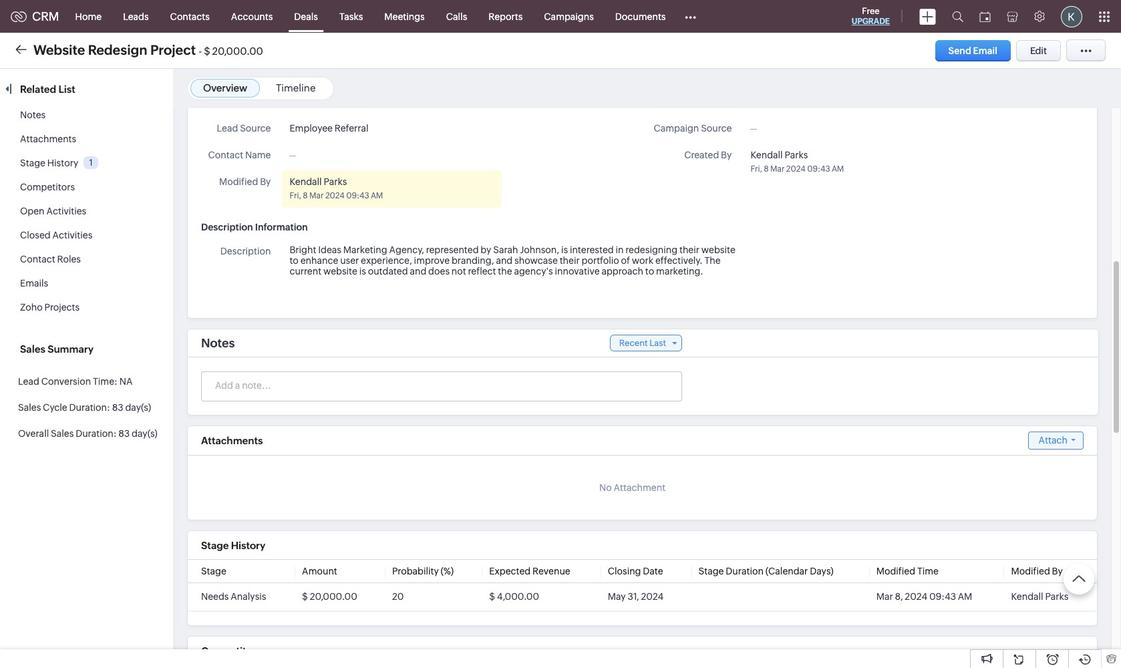 Task type: describe. For each thing, give the bounding box(es) containing it.
free
[[863, 6, 880, 16]]

represented
[[426, 245, 479, 255]]

1
[[89, 158, 93, 168]]

contact roles
[[20, 254, 81, 265]]

0 horizontal spatial their
[[560, 255, 580, 266]]

activities for closed activities
[[52, 230, 92, 241]]

attach
[[1039, 435, 1068, 446]]

2 vertical spatial sales
[[51, 429, 74, 439]]

mar 8, 2024 09:43 am
[[877, 592, 973, 602]]

31,
[[628, 592, 640, 602]]

sales summary
[[20, 344, 94, 355]]

open activities link
[[20, 206, 86, 217]]

(%)
[[441, 566, 454, 577]]

agency's
[[514, 266, 553, 277]]

closing
[[608, 566, 641, 577]]

1 horizontal spatial stage history
[[201, 540, 266, 551]]

documents link
[[605, 0, 677, 32]]

zoho
[[20, 302, 43, 313]]

send email button
[[936, 40, 1011, 61]]

overall sales duration: 83 day(s)
[[18, 429, 158, 439]]

contact roles link
[[20, 254, 81, 265]]

does
[[429, 266, 450, 277]]

calls
[[446, 11, 467, 22]]

description information
[[201, 222, 308, 233]]

overview link
[[203, 82, 247, 94]]

list
[[58, 84, 75, 95]]

calls link
[[436, 0, 478, 32]]

branding,
[[452, 255, 494, 266]]

8 for created by
[[764, 164, 769, 174]]

create menu element
[[912, 0, 945, 32]]

meetings
[[385, 11, 425, 22]]

interested
[[570, 245, 614, 255]]

timeline
[[276, 82, 316, 94]]

upgrade
[[852, 17, 890, 26]]

sales cycle duration: 83 day(s)
[[18, 402, 151, 413]]

search image
[[953, 11, 964, 22]]

innovative
[[555, 266, 600, 277]]

reports link
[[478, 0, 534, 32]]

probability
[[392, 566, 439, 577]]

open
[[20, 206, 44, 217]]

Add a note... field
[[202, 379, 681, 392]]

leads link
[[112, 0, 160, 32]]

current
[[290, 266, 322, 277]]

last
[[650, 338, 666, 348]]

send email
[[949, 45, 998, 56]]

0 vertical spatial competitors
[[20, 182, 75, 193]]

no attachment
[[600, 483, 666, 493]]

tasks link
[[329, 0, 374, 32]]

1 horizontal spatial notes
[[201, 336, 235, 350]]

may 31, 2024
[[608, 592, 664, 602]]

2 horizontal spatial modified
[[1012, 566, 1051, 577]]

work
[[632, 255, 654, 266]]

20,000.00 inside website redesign project - $ 20,000.00
[[212, 45, 263, 56]]

conversion
[[41, 376, 91, 387]]

83 for overall sales duration:
[[119, 429, 130, 439]]

kendall parks fri, 8 mar 2024 09:43 am for created by
[[751, 150, 845, 174]]

contact for contact name
[[208, 150, 243, 160]]

1 horizontal spatial their
[[680, 245, 700, 255]]

4,000.00
[[497, 592, 540, 602]]

2 vertical spatial parks
[[1046, 592, 1069, 602]]

edit
[[1031, 45, 1048, 56]]

crm link
[[11, 9, 59, 23]]

time:
[[93, 376, 118, 387]]

na
[[119, 376, 133, 387]]

campaigns
[[544, 11, 594, 22]]

closed
[[20, 230, 51, 241]]

created
[[685, 150, 720, 160]]

may
[[608, 592, 626, 602]]

date
[[643, 566, 664, 577]]

parks for modified by
[[324, 176, 347, 187]]

0 horizontal spatial is
[[359, 266, 366, 277]]

sales for sales cycle duration: 83 day(s)
[[18, 402, 41, 413]]

create menu image
[[920, 8, 937, 24]]

free upgrade
[[852, 6, 890, 26]]

attachments link
[[20, 134, 76, 144]]

in
[[616, 245, 624, 255]]

marketing.
[[656, 266, 704, 277]]

kendall for modified by
[[290, 176, 322, 187]]

marketing
[[343, 245, 387, 255]]

1 vertical spatial attachments
[[201, 435, 263, 447]]

portfolio
[[582, 255, 619, 266]]

fri, for created by
[[751, 164, 763, 174]]

$ for $ 20,000.00
[[302, 592, 308, 602]]

contact name
[[208, 150, 271, 160]]

sarah
[[493, 245, 518, 255]]

campaign
[[654, 123, 699, 134]]

0 horizontal spatial to
[[290, 255, 299, 266]]

reflect
[[468, 266, 496, 277]]

meetings link
[[374, 0, 436, 32]]

send
[[949, 45, 972, 56]]

1 vertical spatial website
[[323, 266, 358, 277]]

kendall parks
[[1012, 592, 1069, 602]]

summary
[[48, 344, 94, 355]]

1 horizontal spatial history
[[231, 540, 266, 551]]

contact for contact roles
[[20, 254, 55, 265]]

calendar image
[[980, 11, 991, 22]]

project
[[150, 42, 196, 57]]

1 horizontal spatial website
[[702, 245, 736, 255]]

fri, for modified by
[[290, 191, 301, 201]]

1 vertical spatial 20,000.00
[[310, 592, 358, 602]]

1 horizontal spatial competitors
[[201, 646, 261, 657]]

kendall for created by
[[751, 150, 783, 160]]

edit button
[[1017, 40, 1062, 61]]

description for description
[[220, 246, 271, 257]]

employee referral
[[290, 123, 369, 134]]

1 horizontal spatial expected revenue
[[651, 96, 732, 107]]

$ 4,000.00
[[489, 592, 540, 602]]

search element
[[945, 0, 972, 33]]

1 horizontal spatial modified
[[877, 566, 916, 577]]

recent
[[620, 338, 648, 348]]

stage history link
[[20, 158, 78, 168]]

0 vertical spatial attachments
[[20, 134, 76, 144]]

contacts
[[170, 11, 210, 22]]

website
[[33, 42, 85, 57]]

lead conversion time: na
[[18, 376, 133, 387]]

1 vertical spatial expected
[[489, 566, 531, 577]]

09:43 for modified by
[[346, 191, 369, 201]]

profile image
[[1062, 6, 1083, 27]]



Task type: locate. For each thing, give the bounding box(es) containing it.
deals link
[[284, 0, 329, 32]]

ideas
[[318, 245, 342, 255]]

1 vertical spatial expected revenue
[[489, 566, 571, 577]]

duration: down sales cycle duration: 83 day(s)
[[76, 429, 117, 439]]

1 vertical spatial am
[[371, 191, 383, 201]]

0 horizontal spatial revenue
[[533, 566, 571, 577]]

1 horizontal spatial kendall
[[751, 150, 783, 160]]

0 vertical spatial mar
[[771, 164, 785, 174]]

1 horizontal spatial is
[[561, 245, 568, 255]]

0 horizontal spatial mar
[[310, 191, 324, 201]]

parks for created by
[[785, 150, 808, 160]]

0 vertical spatial website
[[702, 245, 736, 255]]

modified up 8,
[[877, 566, 916, 577]]

closed activities link
[[20, 230, 92, 241]]

to down the redesigning
[[646, 266, 655, 277]]

1 horizontal spatial modified by
[[1012, 566, 1063, 577]]

2 horizontal spatial by
[[1053, 566, 1063, 577]]

1 vertical spatial activities
[[52, 230, 92, 241]]

contact down closed
[[20, 254, 55, 265]]

83 down na
[[112, 402, 123, 413]]

0 vertical spatial kendall parks fri, 8 mar 2024 09:43 am
[[751, 150, 845, 174]]

1 vertical spatial lead
[[18, 376, 39, 387]]

lead for lead source
[[217, 123, 238, 134]]

accounts link
[[220, 0, 284, 32]]

deals
[[294, 11, 318, 22]]

accounts
[[231, 11, 273, 22]]

0 horizontal spatial website
[[323, 266, 358, 277]]

employee
[[290, 123, 333, 134]]

history up analysis
[[231, 540, 266, 551]]

related
[[20, 84, 56, 95]]

2 horizontal spatial am
[[959, 592, 973, 602]]

source for campaign source
[[701, 123, 732, 134]]

tasks
[[340, 11, 363, 22]]

$ for $ 4,000.00
[[489, 592, 495, 602]]

home link
[[65, 0, 112, 32]]

2 vertical spatial 09:43
[[930, 592, 957, 602]]

2 horizontal spatial mar
[[877, 592, 894, 602]]

created by
[[685, 150, 732, 160]]

website up marketing.
[[702, 245, 736, 255]]

0 vertical spatial 20,000.00
[[212, 45, 263, 56]]

1 horizontal spatial expected
[[651, 96, 692, 107]]

0 vertical spatial stage history
[[20, 158, 78, 168]]

0 horizontal spatial contact
[[20, 254, 55, 265]]

0 horizontal spatial by
[[260, 176, 271, 187]]

outdated
[[368, 266, 408, 277]]

1 vertical spatial stage history
[[201, 540, 266, 551]]

2 vertical spatial by
[[1053, 566, 1063, 577]]

redesign
[[88, 42, 147, 57]]

1 vertical spatial revenue
[[533, 566, 571, 577]]

1 vertical spatial parks
[[324, 176, 347, 187]]

duration: for sales cycle duration:
[[69, 402, 110, 413]]

0 horizontal spatial lead
[[18, 376, 39, 387]]

$ left 4,000.00
[[489, 592, 495, 602]]

0 vertical spatial expected revenue
[[651, 96, 732, 107]]

days)
[[810, 566, 834, 577]]

$ down amount
[[302, 592, 308, 602]]

their
[[680, 245, 700, 255], [560, 255, 580, 266]]

1 source from the left
[[240, 123, 271, 134]]

1 vertical spatial is
[[359, 266, 366, 277]]

revenue up 4,000.00
[[533, 566, 571, 577]]

0 vertical spatial am
[[832, 164, 845, 174]]

2 vertical spatial am
[[959, 592, 973, 602]]

contact down lead source
[[208, 150, 243, 160]]

0 horizontal spatial expected revenue
[[489, 566, 571, 577]]

experience,
[[361, 255, 412, 266]]

0 horizontal spatial modified
[[219, 176, 258, 187]]

Other Modules field
[[677, 6, 706, 27]]

their left portfolio
[[560, 255, 580, 266]]

1 horizontal spatial fri,
[[751, 164, 763, 174]]

2 horizontal spatial parks
[[1046, 592, 1069, 602]]

stage history up needs analysis in the bottom left of the page
[[201, 540, 266, 551]]

modified by up kendall parks
[[1012, 566, 1063, 577]]

1 vertical spatial history
[[231, 540, 266, 551]]

0 horizontal spatial 8
[[303, 191, 308, 201]]

website
[[702, 245, 736, 255], [323, 266, 358, 277]]

history
[[47, 158, 78, 168], [231, 540, 266, 551]]

by right created
[[721, 150, 732, 160]]

0 horizontal spatial 09:43
[[346, 191, 369, 201]]

and left does
[[410, 266, 427, 277]]

$ right -
[[204, 45, 210, 56]]

1 vertical spatial competitors
[[201, 646, 261, 657]]

1 horizontal spatial am
[[832, 164, 845, 174]]

activities for open activities
[[46, 206, 86, 217]]

20,000.00 down amount
[[310, 592, 358, 602]]

expected revenue up 4,000.00
[[489, 566, 571, 577]]

expected revenue up campaign source
[[651, 96, 732, 107]]

roles
[[57, 254, 81, 265]]

1 vertical spatial kendall parks fri, 8 mar 2024 09:43 am
[[290, 176, 383, 201]]

83 for sales cycle duration:
[[112, 402, 123, 413]]

needs
[[201, 592, 229, 602]]

09:43 for created by
[[808, 164, 831, 174]]

0 vertical spatial kendall
[[751, 150, 783, 160]]

0 vertical spatial 83
[[112, 402, 123, 413]]

0 vertical spatial description
[[201, 222, 253, 233]]

contacts link
[[160, 0, 220, 32]]

amount
[[302, 566, 337, 577]]

their up marketing.
[[680, 245, 700, 255]]

1 vertical spatial modified by
[[1012, 566, 1063, 577]]

expected revenue
[[651, 96, 732, 107], [489, 566, 571, 577]]

0 horizontal spatial competitors
[[20, 182, 75, 193]]

0 horizontal spatial and
[[410, 266, 427, 277]]

the
[[705, 255, 721, 266]]

user
[[340, 255, 359, 266]]

day(s) for overall sales duration: 83 day(s)
[[132, 429, 158, 439]]

$ inside website redesign project - $ 20,000.00
[[204, 45, 210, 56]]

and right by
[[496, 255, 513, 266]]

1 horizontal spatial revenue
[[694, 96, 732, 107]]

leads
[[123, 11, 149, 22]]

overall
[[18, 429, 49, 439]]

description down description information
[[220, 246, 271, 257]]

the
[[498, 266, 512, 277]]

zoho projects
[[20, 302, 80, 313]]

by up kendall parks
[[1053, 566, 1063, 577]]

0 horizontal spatial source
[[240, 123, 271, 134]]

mar for modified by
[[310, 191, 324, 201]]

1 vertical spatial day(s)
[[132, 429, 158, 439]]

closed activities
[[20, 230, 92, 241]]

0 horizontal spatial kendall parks fri, 8 mar 2024 09:43 am
[[290, 176, 383, 201]]

analysis
[[231, 592, 266, 602]]

modified by down contact name
[[219, 176, 271, 187]]

0 horizontal spatial expected
[[489, 566, 531, 577]]

0 horizontal spatial history
[[47, 158, 78, 168]]

duration: for overall sales duration:
[[76, 429, 117, 439]]

activities up closed activities
[[46, 206, 86, 217]]

2 vertical spatial mar
[[877, 592, 894, 602]]

am for modified by
[[371, 191, 383, 201]]

0 vertical spatial modified by
[[219, 176, 271, 187]]

0 vertical spatial expected
[[651, 96, 692, 107]]

lead left conversion
[[18, 376, 39, 387]]

bright
[[290, 245, 316, 255]]

expected up the campaign
[[651, 96, 692, 107]]

no
[[600, 483, 612, 493]]

0 horizontal spatial notes
[[20, 110, 46, 120]]

mar
[[771, 164, 785, 174], [310, 191, 324, 201], [877, 592, 894, 602]]

20,000.00 down "accounts"
[[212, 45, 263, 56]]

source for lead source
[[240, 123, 271, 134]]

2 horizontal spatial $
[[489, 592, 495, 602]]

competitors down needs analysis in the bottom left of the page
[[201, 646, 261, 657]]

duration
[[726, 566, 764, 577]]

0 horizontal spatial parks
[[324, 176, 347, 187]]

sales left summary
[[20, 344, 45, 355]]

1 horizontal spatial to
[[646, 266, 655, 277]]

description left information
[[201, 222, 253, 233]]

2 horizontal spatial 09:43
[[930, 592, 957, 602]]

emails link
[[20, 278, 48, 289]]

modified up kendall parks
[[1012, 566, 1051, 577]]

profile element
[[1054, 0, 1091, 32]]

source
[[240, 123, 271, 134], [701, 123, 732, 134]]

8 for modified by
[[303, 191, 308, 201]]

history down 'attachments' link
[[47, 158, 78, 168]]

am
[[832, 164, 845, 174], [371, 191, 383, 201], [959, 592, 973, 602]]

0 vertical spatial 8
[[764, 164, 769, 174]]

8,
[[895, 592, 903, 602]]

website down 'ideas'
[[323, 266, 358, 277]]

sales for sales summary
[[20, 344, 45, 355]]

day(s)
[[125, 402, 151, 413], [132, 429, 158, 439]]

projects
[[44, 302, 80, 313]]

and
[[496, 255, 513, 266], [410, 266, 427, 277]]

0 vertical spatial activities
[[46, 206, 86, 217]]

lead down next
[[217, 123, 238, 134]]

duration: up overall sales duration: 83 day(s)
[[69, 402, 110, 413]]

zoho projects link
[[20, 302, 80, 313]]

stage history down 'attachments' link
[[20, 158, 78, 168]]

8
[[764, 164, 769, 174], [303, 191, 308, 201]]

1 horizontal spatial by
[[721, 150, 732, 160]]

source up created by
[[701, 123, 732, 134]]

enhance
[[301, 255, 338, 266]]

kendall parks fri, 8 mar 2024 09:43 am for modified by
[[290, 176, 383, 201]]

(calendar
[[766, 566, 808, 577]]

email
[[974, 45, 998, 56]]

09:43
[[808, 164, 831, 174], [346, 191, 369, 201], [930, 592, 957, 602]]

0 vertical spatial history
[[47, 158, 78, 168]]

website redesign project - $ 20,000.00
[[33, 42, 263, 57]]

by
[[481, 245, 492, 255]]

next step
[[229, 96, 271, 107]]

0 vertical spatial fri,
[[751, 164, 763, 174]]

1 vertical spatial contact
[[20, 254, 55, 265]]

1 horizontal spatial parks
[[785, 150, 808, 160]]

is
[[561, 245, 568, 255], [359, 266, 366, 277]]

0 horizontal spatial stage history
[[20, 158, 78, 168]]

revenue
[[694, 96, 732, 107], [533, 566, 571, 577]]

am for created by
[[832, 164, 845, 174]]

1 vertical spatial 09:43
[[346, 191, 369, 201]]

timeline link
[[276, 82, 316, 94]]

1 vertical spatial description
[[220, 246, 271, 257]]

step
[[251, 96, 271, 107]]

bright ideas marketing agency, represented by sarah johnson, is interested in redesigning their website to enhance user experience, improve branding, and showcase their portfolio of work effectively. the current website is outdated and does not reflect the agency's innovative approach to marketing.
[[290, 245, 738, 277]]

1 horizontal spatial mar
[[771, 164, 785, 174]]

0 horizontal spatial kendall
[[290, 176, 322, 187]]

1 vertical spatial mar
[[310, 191, 324, 201]]

1 vertical spatial kendall
[[290, 176, 322, 187]]

description for description information
[[201, 222, 253, 233]]

competitors down the "stage history" link
[[20, 182, 75, 193]]

day(s) for sales cycle duration: 83 day(s)
[[125, 402, 151, 413]]

is up the innovative
[[561, 245, 568, 255]]

0 vertical spatial is
[[561, 245, 568, 255]]

-
[[199, 45, 202, 56]]

activities
[[46, 206, 86, 217], [52, 230, 92, 241]]

campaigns link
[[534, 0, 605, 32]]

sales down cycle
[[51, 429, 74, 439]]

1 vertical spatial fri,
[[290, 191, 301, 201]]

attachment
[[614, 483, 666, 493]]

by
[[721, 150, 732, 160], [260, 176, 271, 187], [1053, 566, 1063, 577]]

2024
[[787, 164, 806, 174], [325, 191, 345, 201], [641, 592, 664, 602], [905, 592, 928, 602]]

source up name
[[240, 123, 271, 134]]

lead for lead conversion time: na
[[18, 376, 39, 387]]

sales left cycle
[[18, 402, 41, 413]]

to left the enhance
[[290, 255, 299, 266]]

1 horizontal spatial and
[[496, 255, 513, 266]]

mar for created by
[[771, 164, 785, 174]]

attach link
[[1029, 432, 1084, 450]]

modified down contact name
[[219, 176, 258, 187]]

by down name
[[260, 176, 271, 187]]

1 vertical spatial by
[[260, 176, 271, 187]]

expected up $ 4,000.00
[[489, 566, 531, 577]]

logo image
[[11, 11, 27, 22]]

2 source from the left
[[701, 123, 732, 134]]

modified time
[[877, 566, 939, 577]]

overview
[[203, 82, 247, 94]]

activities up roles
[[52, 230, 92, 241]]

1 horizontal spatial lead
[[217, 123, 238, 134]]

emails
[[20, 278, 48, 289]]

0 horizontal spatial 20,000.00
[[212, 45, 263, 56]]

2 horizontal spatial kendall
[[1012, 592, 1044, 602]]

of
[[621, 255, 630, 266]]

time
[[918, 566, 939, 577]]

1 horizontal spatial $
[[302, 592, 308, 602]]

1 vertical spatial 8
[[303, 191, 308, 201]]

83 down sales cycle duration: 83 day(s)
[[119, 429, 130, 439]]

recent last
[[620, 338, 666, 348]]

$ 20,000.00
[[302, 592, 358, 602]]

lead source
[[217, 123, 271, 134]]

competitors link
[[20, 182, 75, 193]]

needs analysis
[[201, 592, 266, 602]]

2 vertical spatial kendall
[[1012, 592, 1044, 602]]

stage duration (calendar days)
[[699, 566, 834, 577]]

1 horizontal spatial attachments
[[201, 435, 263, 447]]

is right user
[[359, 266, 366, 277]]

1 vertical spatial sales
[[18, 402, 41, 413]]

0 vertical spatial notes
[[20, 110, 46, 120]]

sales
[[20, 344, 45, 355], [18, 402, 41, 413], [51, 429, 74, 439]]

approach
[[602, 266, 644, 277]]

revenue up campaign source
[[694, 96, 732, 107]]

next
[[229, 96, 249, 107]]



Task type: vqa. For each thing, say whether or not it's contained in the screenshot.


